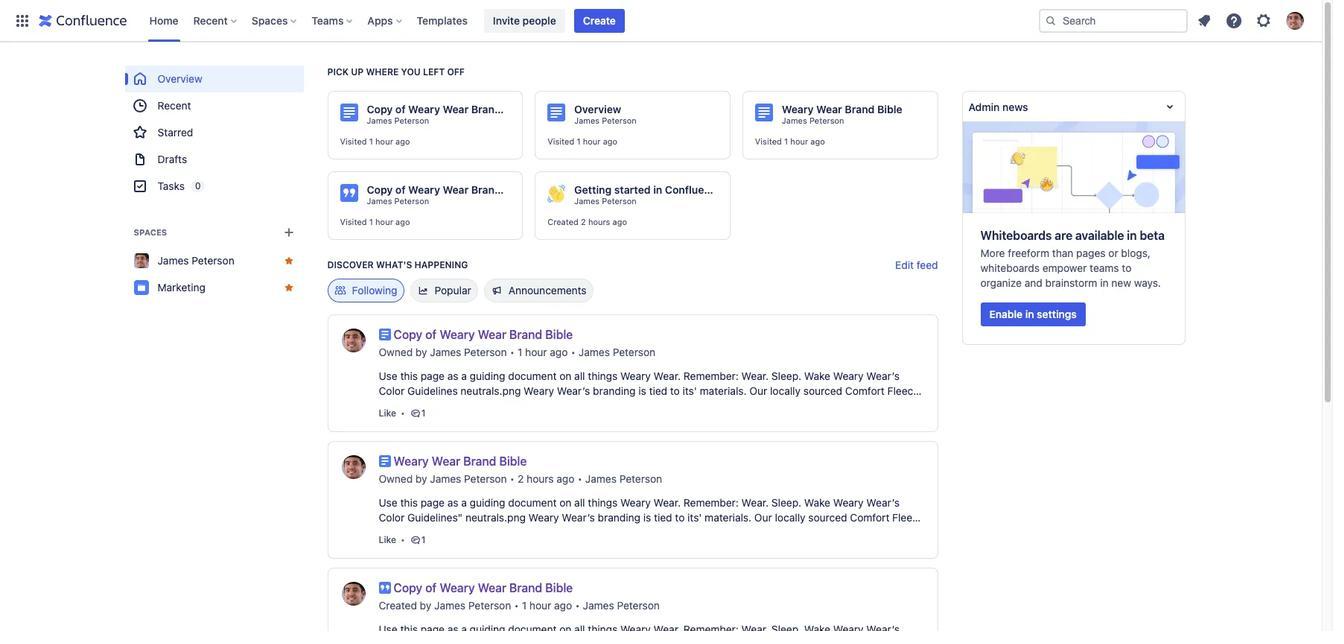 Task type: locate. For each thing, give the bounding box(es) containing it.
owned up the "guidelines"" on the bottom left
[[379, 472, 413, 485]]

document inside use this page as a guiding document on all things weary wear. remember: wear. sleep. wake weary wear's color guidelines" neutrals.png weary wear's branding is tied to its' materials. our locally sourced comfort fleece comes in neutral tones that we refuse to alter with dyes; allowing for the natural tones of our fabrics to shine. the ww color expa
[[508, 496, 557, 509]]

by
[[416, 346, 427, 358], [416, 472, 427, 485], [420, 599, 432, 612]]

we
[[513, 399, 526, 412], [513, 526, 526, 539]]

of inside use this page as a guiding document on all things weary wear. remember: wear. sleep. wake weary wear's color guidelines neutrals.png weary wear's branding is tied to its' materials. our locally sourced comfort fleece comes in neutral tones that we refuse to alter with artificial dyes; allowing for the natural tones of our fabrics to shine. the ww
[[834, 399, 844, 412]]

on down owned by james peterson • 1 hour ago • james peterson
[[560, 370, 572, 382]]

sleep.
[[772, 370, 802, 382], [772, 496, 802, 509]]

with for copy of weary wear brand bible
[[599, 399, 619, 412]]

like • for copy of weary wear brand bible
[[379, 408, 405, 419]]

owned by james peterson • 1 hour ago • james peterson
[[379, 346, 656, 358]]

2 like from the top
[[379, 534, 396, 545]]

james inside weary wear brand bible james peterson
[[782, 116, 808, 125]]

page inside use this page as a guiding document on all things weary wear. remember: wear. sleep. wake weary wear's color guidelines" neutrals.png weary wear's branding is tied to its' materials. our locally sourced comfort fleece comes in neutral tones that we refuse to alter with dyes; allowing for the natural tones of our fabrics to shine. the ww color expa
[[421, 496, 445, 509]]

2 like button from the top
[[379, 534, 396, 546]]

0 vertical spatial copy of weary wear brand bible link
[[394, 327, 576, 342]]

our inside use this page as a guiding document on all things weary wear. remember: wear. sleep. wake weary wear's color guidelines neutrals.png weary wear's branding is tied to its' materials. our locally sourced comfort fleece comes in neutral tones that we refuse to alter with artificial dyes; allowing for the natural tones of our fabrics to shine. the ww
[[750, 385, 768, 397]]

0 vertical spatial the
[[750, 399, 766, 412]]

are
[[1055, 229, 1073, 242]]

our
[[750, 385, 768, 397], [755, 511, 773, 524]]

our for weary wear brand bible
[[755, 511, 773, 524]]

fabrics inside use this page as a guiding document on all things weary wear. remember: wear. sleep. wake weary wear's color guidelines" neutrals.png weary wear's branding is tied to its' materials. our locally sourced comfort fleece comes in neutral tones that we refuse to alter with dyes; allowing for the natural tones of our fabrics to shine. the ww color expa
[[824, 526, 857, 539]]

materials. for weary wear brand bible
[[705, 511, 752, 524]]

1 vertical spatial a
[[461, 496, 467, 509]]

with inside use this page as a guiding document on all things weary wear. remember: wear. sleep. wake weary wear's color guidelines neutrals.png weary wear's branding is tied to its' materials. our locally sourced comfort fleece comes in neutral tones that we refuse to alter with artificial dyes; allowing for the natural tones of our fabrics to shine. the ww
[[599, 399, 619, 412]]

2 alter from the top
[[575, 526, 596, 539]]

fleece inside use this page as a guiding document on all things weary wear. remember: wear. sleep. wake weary wear's color guidelines neutrals.png weary wear's branding is tied to its' materials. our locally sourced comfort fleece comes in neutral tones that we refuse to alter with artificial dyes; allowing for the natural tones of our fabrics to shine. the ww
[[888, 385, 920, 397]]

1 vertical spatial like
[[379, 534, 396, 545]]

refuse
[[529, 399, 560, 412], [529, 526, 560, 539]]

1 copy of weary wear brand bible from the top
[[394, 328, 573, 341]]

1 document from the top
[[508, 370, 557, 382]]

getting
[[575, 183, 612, 196]]

0 horizontal spatial the
[[410, 414, 429, 427]]

0 vertical spatial this
[[401, 370, 418, 382]]

owned right james peterson icon
[[379, 346, 413, 358]]

templates
[[417, 14, 468, 26]]

0 vertical spatial comes
[[379, 399, 411, 412]]

james peterson up getting
[[575, 116, 637, 125]]

1 horizontal spatial hours
[[589, 217, 611, 227]]

1 vertical spatial the
[[709, 526, 725, 539]]

0 vertical spatial 1 hour ago button
[[518, 345, 568, 360]]

document down owned by james peterson • 1 hour ago • james peterson
[[508, 370, 557, 382]]

0 vertical spatial alter
[[575, 399, 596, 412]]

alter inside use this page as a guiding document on all things weary wear. remember: wear. sleep. wake weary wear's color guidelines neutrals.png weary wear's branding is tied to its' materials. our locally sourced comfort fleece comes in neutral tones that we refuse to alter with artificial dyes; allowing for the natural tones of our fabrics to shine. the ww
[[575, 399, 596, 412]]

0 vertical spatial neutral
[[425, 399, 458, 412]]

branding inside use this page as a guiding document on all things weary wear. remember: wear. sleep. wake weary wear's color guidelines" neutrals.png weary wear's branding is tied to its' materials. our locally sourced comfort fleece comes in neutral tones that we refuse to alter with dyes; allowing for the natural tones of our fabrics to shine. the ww color expa
[[598, 511, 641, 524]]

wake inside use this page as a guiding document on all things weary wear. remember: wear. sleep. wake weary wear's color guidelines" neutrals.png weary wear's branding is tied to its' materials. our locally sourced comfort fleece comes in neutral tones that we refuse to alter with dyes; allowing for the natural tones of our fabrics to shine. the ww color expa
[[805, 496, 831, 509]]

brand inside weary wear brand bible link
[[464, 455, 497, 468]]

2 unstar this space image from the top
[[283, 282, 295, 294]]

shine.
[[379, 414, 408, 427], [873, 526, 901, 539]]

peterson inside weary wear brand bible james peterson
[[810, 116, 845, 125]]

people
[[523, 14, 556, 26]]

1 vertical spatial sourced
[[809, 511, 848, 524]]

document for wear
[[508, 370, 557, 382]]

on for copy of weary wear brand bible
[[560, 370, 572, 382]]

copy of weary wear brand bible james peterson down off
[[367, 103, 529, 125]]

1 vertical spatial wake
[[805, 496, 831, 509]]

recent inside popup button
[[193, 14, 228, 26]]

by up guidelines
[[416, 346, 427, 358]]

branding inside use this page as a guiding document on all things weary wear. remember: wear. sleep. wake weary wear's color guidelines neutrals.png weary wear's branding is tied to its' materials. our locally sourced comfort fleece comes in neutral tones that we refuse to alter with artificial dyes; allowing for the natural tones of our fabrics to shine. the ww
[[593, 385, 636, 397]]

unstar this space image inside marketing link
[[283, 282, 295, 294]]

this for weary
[[401, 496, 418, 509]]

1 on from the top
[[560, 370, 572, 382]]

0 vertical spatial page
[[421, 370, 445, 382]]

its' inside use this page as a guiding document on all things weary wear. remember: wear. sleep. wake weary wear's color guidelines neutrals.png weary wear's branding is tied to its' materials. our locally sourced comfort fleece comes in neutral tones that we refuse to alter with artificial dyes; allowing for the natural tones of our fabrics to shine. the ww
[[683, 385, 697, 397]]

2 owned from the top
[[379, 472, 413, 485]]

copy of weary wear brand bible link up owned by james peterson • 1 hour ago • james peterson
[[394, 327, 576, 342]]

1
[[369, 136, 373, 146], [577, 136, 581, 146], [785, 136, 789, 146], [369, 217, 373, 227], [518, 346, 523, 358], [422, 408, 426, 419], [422, 534, 426, 545], [522, 599, 527, 612]]

1 horizontal spatial overview
[[575, 103, 622, 116]]

1 vertical spatial this
[[401, 496, 418, 509]]

color for copy
[[379, 385, 405, 397]]

pick up where you left off
[[328, 66, 465, 77]]

2
[[581, 217, 586, 227], [518, 472, 524, 485]]

organize
[[981, 276, 1022, 289]]

james peterson image
[[342, 455, 366, 479], [342, 582, 366, 606]]

things inside use this page as a guiding document on all things weary wear. remember: wear. sleep. wake weary wear's color guidelines neutrals.png weary wear's branding is tied to its' materials. our locally sourced comfort fleece comes in neutral tones that we refuse to alter with artificial dyes; allowing for the natural tones of our fabrics to shine. the ww
[[588, 370, 618, 382]]

as inside use this page as a guiding document on all things weary wear. remember: wear. sleep. wake weary wear's color guidelines neutrals.png weary wear's branding is tied to its' materials. our locally sourced comfort fleece comes in neutral tones that we refuse to alter with artificial dyes; allowing for the natural tones of our fabrics to shine. the ww
[[448, 370, 459, 382]]

spaces
[[252, 14, 288, 26], [134, 227, 167, 237]]

•
[[510, 346, 515, 358], [571, 346, 576, 358], [401, 408, 405, 419], [510, 472, 515, 485], [578, 472, 583, 485], [401, 534, 405, 545], [514, 599, 519, 612], [575, 599, 580, 612]]

1 refuse from the top
[[529, 399, 560, 412]]

this inside use this page as a guiding document on all things weary wear. remember: wear. sleep. wake weary wear's color guidelines neutrals.png weary wear's branding is tied to its' materials. our locally sourced comfort fleece comes in neutral tones that we refuse to alter with artificial dyes; allowing for the natural tones of our fabrics to shine. the ww
[[401, 370, 418, 382]]

james
[[367, 116, 392, 125], [575, 116, 600, 125], [782, 116, 808, 125], [367, 196, 392, 206], [575, 196, 600, 206], [158, 254, 189, 267], [430, 346, 462, 358], [579, 346, 610, 358], [430, 472, 462, 485], [586, 472, 617, 485], [435, 599, 466, 612], [583, 599, 615, 612]]

materials. inside use this page as a guiding document on all things weary wear. remember: wear. sleep. wake weary wear's color guidelines neutrals.png weary wear's branding is tied to its' materials. our locally sourced comfort fleece comes in neutral tones that we refuse to alter with artificial dyes; allowing for the natural tones of our fabrics to shine. the ww
[[700, 385, 747, 397]]

1 vertical spatial with
[[599, 526, 619, 539]]

on inside use this page as a guiding document on all things weary wear. remember: wear. sleep. wake weary wear's color guidelines neutrals.png weary wear's branding is tied to its' materials. our locally sourced comfort fleece comes in neutral tones that we refuse to alter with artificial dyes; allowing for the natural tones of our fabrics to shine. the ww
[[560, 370, 572, 382]]

new
[[1112, 276, 1132, 289]]

page up guidelines
[[421, 370, 445, 382]]

ww left expa
[[379, 541, 399, 554]]

overview
[[158, 72, 202, 85], [575, 103, 622, 116]]

bible inside weary wear brand bible james peterson
[[878, 103, 903, 116]]

we inside use this page as a guiding document on all things weary wear. remember: wear. sleep. wake weary wear's color guidelines neutrals.png weary wear's branding is tied to its' materials. our locally sourced comfort fleece comes in neutral tones that we refuse to alter with artificial dyes; allowing for the natural tones of our fabrics to shine. the ww
[[513, 399, 526, 412]]

search image
[[1045, 15, 1057, 26]]

1 a from the top
[[461, 370, 467, 382]]

0 vertical spatial like
[[379, 408, 396, 419]]

neutral
[[425, 399, 458, 412], [425, 526, 458, 539]]

james peterson link
[[367, 116, 429, 126], [575, 116, 637, 126], [782, 116, 845, 126], [367, 196, 429, 206], [575, 196, 637, 206], [125, 247, 304, 274], [430, 345, 507, 360], [579, 345, 656, 360], [430, 472, 507, 487], [586, 472, 663, 487], [435, 598, 511, 613], [583, 598, 660, 613]]

on down 2 hours ago button
[[560, 496, 572, 509]]

off
[[447, 66, 465, 77]]

1 vertical spatial neutrals.png
[[466, 511, 526, 524]]

1 vertical spatial on
[[560, 496, 572, 509]]

as up the "guidelines"" on the bottom left
[[448, 496, 459, 509]]

a up the "guidelines"" on the bottom left
[[461, 496, 467, 509]]

2 like • from the top
[[379, 534, 405, 545]]

2 use from the top
[[379, 496, 398, 509]]

we down "owned by james peterson • 2 hours ago • james peterson"
[[513, 526, 526, 539]]

remember: inside use this page as a guiding document on all things weary wear. remember: wear. sleep. wake weary wear's color guidelines neutrals.png weary wear's branding is tied to its' materials. our locally sourced comfort fleece comes in neutral tones that we refuse to alter with artificial dyes; allowing for the natural tones of our fabrics to shine. the ww
[[684, 370, 739, 382]]

1 page from the top
[[421, 370, 445, 382]]

neutrals.png inside use this page as a guiding document on all things weary wear. remember: wear. sleep. wake weary wear's color guidelines" neutrals.png weary wear's branding is tied to its' materials. our locally sourced comfort fleece comes in neutral tones that we refuse to alter with dyes; allowing for the natural tones of our fabrics to shine. the ww color expa
[[466, 511, 526, 524]]

guiding down "owned by james peterson • 2 hours ago • james peterson"
[[470, 496, 506, 509]]

notification icon image
[[1196, 12, 1214, 29]]

that down "owned by james peterson • 2 hours ago • james peterson"
[[491, 526, 510, 539]]

materials.
[[700, 385, 747, 397], [705, 511, 752, 524]]

this up guidelines
[[401, 370, 418, 382]]

0 horizontal spatial hours
[[527, 472, 554, 485]]

in down guidelines
[[414, 399, 422, 412]]

recent right home
[[193, 14, 228, 26]]

admin news
[[969, 100, 1029, 113]]

2 down weary wear brand bible link
[[518, 472, 524, 485]]

refuse down owned by james peterson • 1 hour ago • james peterson
[[529, 399, 560, 412]]

0 vertical spatial allowing
[[692, 399, 731, 412]]

its' for weary wear brand bible
[[688, 511, 702, 524]]

0 vertical spatial owned
[[379, 346, 413, 358]]

wear's
[[867, 370, 900, 382], [557, 385, 590, 397], [867, 496, 900, 509], [562, 511, 595, 524]]

page for of
[[421, 370, 445, 382]]

2 that from the top
[[491, 526, 510, 539]]

comes inside use this page as a guiding document on all things weary wear. remember: wear. sleep. wake weary wear's color guidelines neutrals.png weary wear's branding is tied to its' materials. our locally sourced comfort fleece comes in neutral tones that we refuse to alter with artificial dyes; allowing for the natural tones of our fabrics to shine. the ww
[[379, 399, 411, 412]]

tied for weary wear brand bible
[[654, 511, 673, 524]]

locally inside use this page as a guiding document on all things weary wear. remember: wear. sleep. wake weary wear's color guidelines neutrals.png weary wear's branding is tied to its' materials. our locally sourced comfort fleece comes in neutral tones that we refuse to alter with artificial dyes; allowing for the natural tones of our fabrics to shine. the ww
[[771, 385, 801, 397]]

2 neutral from the top
[[425, 526, 458, 539]]

dyes; inside use this page as a guiding document on all things weary wear. remember: wear. sleep. wake weary wear's color guidelines" neutrals.png weary wear's branding is tied to its' materials. our locally sourced comfort fleece comes in neutral tones that we refuse to alter with dyes; allowing for the natural tones of our fabrics to shine. the ww color expa
[[622, 526, 648, 539]]

2 a from the top
[[461, 496, 467, 509]]

1 vertical spatial comfort
[[851, 511, 890, 524]]

color left the "guidelines"" on the bottom left
[[379, 511, 405, 524]]

the inside use this page as a guiding document on all things weary wear. remember: wear. sleep. wake weary wear's color guidelines neutrals.png weary wear's branding is tied to its' materials. our locally sourced comfort fleece comes in neutral tones that we refuse to alter with artificial dyes; allowing for the natural tones of our fabrics to shine. the ww
[[750, 399, 766, 412]]

banner
[[0, 0, 1323, 42]]

james peterson image
[[342, 329, 366, 352]]

things for weary wear brand bible
[[588, 496, 618, 509]]

this inside use this page as a guiding document on all things weary wear. remember: wear. sleep. wake weary wear's color guidelines" neutrals.png weary wear's branding is tied to its' materials. our locally sourced comfort fleece comes in neutral tones that we refuse to alter with dyes; allowing for the natural tones of our fabrics to shine. the ww color expa
[[401, 496, 418, 509]]

0 vertical spatial color
[[379, 385, 405, 397]]

the
[[410, 414, 429, 427], [904, 526, 922, 539]]

getting started in confluence james peterson
[[575, 183, 723, 206]]

0 vertical spatial 2
[[581, 217, 586, 227]]

we inside use this page as a guiding document on all things weary wear. remember: wear. sleep. wake weary wear's color guidelines" neutrals.png weary wear's branding is tied to its' materials. our locally sourced comfort fleece comes in neutral tones that we refuse to alter with dyes; allowing for the natural tones of our fabrics to shine. the ww color expa
[[513, 526, 526, 539]]

1 vertical spatial like •
[[379, 534, 405, 545]]

refuse down 2 hours ago button
[[529, 526, 560, 539]]

1 with from the top
[[599, 399, 619, 412]]

2 comes from the top
[[379, 526, 411, 539]]

comments image down guidelines
[[410, 408, 422, 420]]

popular button
[[410, 279, 478, 303]]

1 vertical spatial refuse
[[529, 526, 560, 539]]

teams
[[1090, 261, 1120, 274]]

2 this from the top
[[401, 496, 418, 509]]

use this page as a guiding document on all things weary wear. remember: wear. sleep. wake weary wear's color guidelines neutrals.png weary wear's branding is tied to its' materials. our locally sourced comfort fleece comes in neutral tones that we refuse to alter with artificial dyes; allowing for the natural tones of our fabrics to shine. the ww
[[379, 370, 920, 427]]

1 vertical spatial fleece
[[893, 511, 925, 524]]

comes for copy
[[379, 399, 411, 412]]

things for copy of weary wear brand bible
[[588, 370, 618, 382]]

that inside use this page as a guiding document on all things weary wear. remember: wear. sleep. wake weary wear's color guidelines" neutrals.png weary wear's branding is tied to its' materials. our locally sourced comfort fleece comes in neutral tones that we refuse to alter with dyes; allowing for the natural tones of our fabrics to shine. the ww color expa
[[491, 526, 510, 539]]

comfort inside use this page as a guiding document on all things weary wear. remember: wear. sleep. wake weary wear's color guidelines neutrals.png weary wear's branding is tied to its' materials. our locally sourced comfort fleece comes in neutral tones that we refuse to alter with artificial dyes; allowing for the natural tones of our fabrics to shine. the ww
[[846, 385, 885, 397]]

neutral inside use this page as a guiding document on all things weary wear. remember: wear. sleep. wake weary wear's color guidelines neutrals.png weary wear's branding is tied to its' materials. our locally sourced comfort fleece comes in neutral tones that we refuse to alter with artificial dyes; allowing for the natural tones of our fabrics to shine. the ww
[[425, 399, 458, 412]]

2 copy of weary wear brand bible from the top
[[394, 581, 573, 595]]

sourced inside use this page as a guiding document on all things weary wear. remember: wear. sleep. wake weary wear's color guidelines neutrals.png weary wear's branding is tied to its' materials. our locally sourced comfort fleece comes in neutral tones that we refuse to alter with artificial dyes; allowing for the natural tones of our fabrics to shine. the ww
[[804, 385, 843, 397]]

0 vertical spatial overview
[[158, 72, 202, 85]]

you
[[401, 66, 421, 77]]

on inside use this page as a guiding document on all things weary wear. remember: wear. sleep. wake weary wear's color guidelines" neutrals.png weary wear's branding is tied to its' materials. our locally sourced comfort fleece comes in neutral tones that we refuse to alter with dyes; allowing for the natural tones of our fabrics to shine. the ww color expa
[[560, 496, 572, 509]]

copy of weary wear brand bible link for created by
[[394, 580, 576, 595]]

0 vertical spatial natural
[[768, 399, 802, 412]]

1 as from the top
[[448, 370, 459, 382]]

with inside use this page as a guiding document on all things weary wear. remember: wear. sleep. wake weary wear's color guidelines" neutrals.png weary wear's branding is tied to its' materials. our locally sourced comfort fleece comes in neutral tones that we refuse to alter with dyes; allowing for the natural tones of our fabrics to shine. the ww color expa
[[599, 526, 619, 539]]

use for copy
[[379, 370, 398, 382]]

0 vertical spatial shine.
[[379, 414, 408, 427]]

1 copy of weary wear brand bible link from the top
[[394, 327, 576, 342]]

things inside use this page as a guiding document on all things weary wear. remember: wear. sleep. wake weary wear's color guidelines" neutrals.png weary wear's branding is tied to its' materials. our locally sourced comfort fleece comes in neutral tones that we refuse to alter with dyes; allowing for the natural tones of our fabrics to shine. the ww color expa
[[588, 496, 618, 509]]

our inside use this page as a guiding document on all things weary wear. remember: wear. sleep. wake weary wear's color guidelines neutrals.png weary wear's branding is tied to its' materials. our locally sourced comfort fleece comes in neutral tones that we refuse to alter with artificial dyes; allowing for the natural tones of our fabrics to shine. the ww
[[847, 399, 863, 412]]

1 vertical spatial tied
[[654, 511, 673, 524]]

1 alter from the top
[[575, 399, 596, 412]]

1 horizontal spatial spaces
[[252, 14, 288, 26]]

color left expa
[[402, 541, 428, 554]]

in inside getting started in confluence james peterson
[[654, 183, 663, 196]]

1 vertical spatial materials.
[[705, 511, 752, 524]]

0 vertical spatial remember:
[[684, 370, 739, 382]]

alter inside use this page as a guiding document on all things weary wear. remember: wear. sleep. wake weary wear's color guidelines" neutrals.png weary wear's branding is tied to its' materials. our locally sourced comfort fleece comes in neutral tones that we refuse to alter with dyes; allowing for the natural tones of our fabrics to shine. the ww color expa
[[575, 526, 596, 539]]

0 vertical spatial recent
[[193, 14, 228, 26]]

2 as from the top
[[448, 496, 459, 509]]

2 document from the top
[[508, 496, 557, 509]]

page
[[421, 370, 445, 382], [421, 496, 445, 509]]

for inside use this page as a guiding document on all things weary wear. remember: wear. sleep. wake weary wear's color guidelines" neutrals.png weary wear's branding is tied to its' materials. our locally sourced comfort fleece comes in neutral tones that we refuse to alter with dyes; allowing for the natural tones of our fabrics to shine. the ww color expa
[[693, 526, 706, 539]]

in down the "guidelines"" on the bottom left
[[414, 526, 422, 539]]

is inside use this page as a guiding document on all things weary wear. remember: wear. sleep. wake weary wear's color guidelines neutrals.png weary wear's branding is tied to its' materials. our locally sourced comfort fleece comes in neutral tones that we refuse to alter with artificial dyes; allowing for the natural tones of our fabrics to shine. the ww
[[639, 385, 647, 397]]

expa
[[430, 541, 454, 554]]

comments image
[[410, 408, 422, 420], [410, 534, 422, 546]]

2 with from the top
[[599, 526, 619, 539]]

1 james peterson image from the top
[[342, 455, 366, 479]]

0 vertical spatial branding
[[593, 385, 636, 397]]

0 horizontal spatial 2
[[518, 472, 524, 485]]

refuse for weary wear brand bible
[[529, 526, 560, 539]]

of inside use this page as a guiding document on all things weary wear. remember: wear. sleep. wake weary wear's color guidelines" neutrals.png weary wear's branding is tied to its' materials. our locally sourced comfort fleece comes in neutral tones that we refuse to alter with dyes; allowing for the natural tones of our fabrics to shine. the ww color expa
[[793, 526, 803, 539]]

pick
[[328, 66, 349, 77]]

weary wear brand bible james peterson
[[782, 103, 903, 125]]

copy of weary wear brand bible link
[[394, 327, 576, 342], [394, 580, 576, 595]]

more
[[981, 247, 1006, 259]]

refuse inside use this page as a guiding document on all things weary wear. remember: wear. sleep. wake weary wear's color guidelines neutrals.png weary wear's branding is tied to its' materials. our locally sourced comfort fleece comes in neutral tones that we refuse to alter with artificial dyes; allowing for the natural tones of our fabrics to shine. the ww
[[529, 399, 560, 412]]

2 page from the top
[[421, 496, 445, 509]]

remember: for copy of weary wear brand bible
[[684, 370, 739, 382]]

materials. for copy of weary wear brand bible
[[700, 385, 747, 397]]

our for copy of weary wear brand bible
[[750, 385, 768, 397]]

fabrics inside use this page as a guiding document on all things weary wear. remember: wear. sleep. wake weary wear's color guidelines neutrals.png weary wear's branding is tied to its' materials. our locally sourced comfort fleece comes in neutral tones that we refuse to alter with artificial dyes; allowing for the natural tones of our fabrics to shine. the ww
[[865, 399, 898, 412]]

1 vertical spatial spaces
[[134, 227, 167, 237]]

neutrals.png inside use this page as a guiding document on all things weary wear. remember: wear. sleep. wake weary wear's color guidelines neutrals.png weary wear's branding is tied to its' materials. our locally sourced comfort fleece comes in neutral tones that we refuse to alter with artificial dyes; allowing for the natural tones of our fabrics to shine. the ww
[[461, 385, 521, 397]]

color inside use this page as a guiding document on all things weary wear. remember: wear. sleep. wake weary wear's color guidelines neutrals.png weary wear's branding is tied to its' materials. our locally sourced comfort fleece comes in neutral tones that we refuse to alter with artificial dyes; allowing for the natural tones of our fabrics to shine. the ww
[[379, 385, 405, 397]]

1 wake from the top
[[805, 370, 831, 382]]

copy of weary wear brand bible up "created by james peterson • 1 hour ago • james peterson"
[[394, 581, 573, 595]]

group
[[125, 66, 304, 200]]

0 horizontal spatial for
[[693, 526, 706, 539]]

in down the teams
[[1101, 276, 1109, 289]]

1 like button from the top
[[379, 408, 396, 420]]

2 guiding from the top
[[470, 496, 506, 509]]

1 vertical spatial created
[[379, 599, 417, 612]]

edit
[[896, 259, 914, 271]]

comfort
[[846, 385, 885, 397], [851, 511, 890, 524]]

for inside use this page as a guiding document on all things weary wear. remember: wear. sleep. wake weary wear's color guidelines neutrals.png weary wear's branding is tied to its' materials. our locally sourced comfort fleece comes in neutral tones that we refuse to alter with artificial dyes; allowing for the natural tones of our fabrics to shine. the ww
[[734, 399, 747, 412]]

ago
[[396, 136, 410, 146], [603, 136, 618, 146], [811, 136, 826, 146], [396, 217, 410, 227], [613, 217, 627, 227], [550, 346, 568, 358], [557, 472, 575, 485], [554, 599, 572, 612]]

1 like • from the top
[[379, 408, 405, 419]]

sourced for weary wear brand bible
[[809, 511, 848, 524]]

1 sleep. from the top
[[772, 370, 802, 382]]

2 james peterson image from the top
[[342, 582, 366, 606]]

comes down guidelines
[[379, 399, 411, 412]]

0 vertical spatial sleep.
[[772, 370, 802, 382]]

settings icon image
[[1256, 12, 1274, 29]]

1 hour ago button for owned by
[[518, 345, 568, 360]]

all inside use this page as a guiding document on all things weary wear. remember: wear. sleep. wake weary wear's color guidelines neutrals.png weary wear's branding is tied to its' materials. our locally sourced comfort fleece comes in neutral tones that we refuse to alter with artificial dyes; allowing for the natural tones of our fabrics to shine. the ww
[[575, 370, 585, 382]]

neutral up expa
[[425, 526, 458, 539]]

guiding down owned by james peterson • 1 hour ago • james peterson
[[470, 370, 506, 382]]

1 like from the top
[[379, 408, 396, 419]]

as for brand
[[448, 496, 459, 509]]

0 horizontal spatial ww
[[379, 541, 399, 554]]

1 vertical spatial branding
[[598, 511, 641, 524]]

1 comments image from the top
[[410, 408, 422, 420]]

ww down guidelines
[[432, 414, 452, 427]]

all inside use this page as a guiding document on all things weary wear. remember: wear. sleep. wake weary wear's color guidelines" neutrals.png weary wear's branding is tied to its' materials. our locally sourced comfort fleece comes in neutral tones that we refuse to alter with dyes; allowing for the natural tones of our fabrics to shine. the ww color expa
[[575, 496, 585, 509]]

fleece for copy of weary wear brand bible
[[888, 385, 920, 397]]

dyes; inside use this page as a guiding document on all things weary wear. remember: wear. sleep. wake weary wear's color guidelines neutrals.png weary wear's branding is tied to its' materials. our locally sourced comfort fleece comes in neutral tones that we refuse to alter with artificial dyes; allowing for the natural tones of our fabrics to shine. the ww
[[663, 399, 689, 412]]

freeform
[[1008, 247, 1050, 259]]

1 vertical spatial copy of weary wear brand bible
[[394, 581, 573, 595]]

1 vertical spatial copy of weary wear brand bible link
[[394, 580, 576, 595]]

our inside use this page as a guiding document on all things weary wear. remember: wear. sleep. wake weary wear's color guidelines" neutrals.png weary wear's branding is tied to its' materials. our locally sourced comfort fleece comes in neutral tones that we refuse to alter with dyes; allowing for the natural tones of our fabrics to shine. the ww color expa
[[755, 511, 773, 524]]

1 things from the top
[[588, 370, 618, 382]]

0 vertical spatial comments image
[[410, 408, 422, 420]]

things
[[588, 370, 618, 382], [588, 496, 618, 509]]

a inside use this page as a guiding document on all things weary wear. remember: wear. sleep. wake weary wear's color guidelines neutrals.png weary wear's branding is tied to its' materials. our locally sourced comfort fleece comes in neutral tones that we refuse to alter with artificial dyes; allowing for the natural tones of our fabrics to shine. the ww
[[461, 370, 467, 382]]

tied inside use this page as a guiding document on all things weary wear. remember: wear. sleep. wake weary wear's color guidelines" neutrals.png weary wear's branding is tied to its' materials. our locally sourced comfort fleece comes in neutral tones that we refuse to alter with dyes; allowing for the natural tones of our fabrics to shine. the ww color expa
[[654, 511, 673, 524]]

wake for weary wear brand bible
[[805, 496, 831, 509]]

of
[[396, 103, 406, 116], [396, 183, 406, 196], [426, 328, 437, 341], [834, 399, 844, 412], [793, 526, 803, 539], [426, 581, 437, 595]]

fleece inside use this page as a guiding document on all things weary wear. remember: wear. sleep. wake weary wear's color guidelines" neutrals.png weary wear's branding is tied to its' materials. our locally sourced comfort fleece comes in neutral tones that we refuse to alter with dyes; allowing for the natural tones of our fabrics to shine. the ww color expa
[[893, 511, 925, 524]]

locally inside use this page as a guiding document on all things weary wear. remember: wear. sleep. wake weary wear's color guidelines" neutrals.png weary wear's branding is tied to its' materials. our locally sourced comfort fleece comes in neutral tones that we refuse to alter with dyes; allowing for the natural tones of our fabrics to shine. the ww color expa
[[775, 511, 806, 524]]

1 that from the top
[[491, 399, 510, 412]]

recent up starred
[[158, 99, 191, 112]]

document inside use this page as a guiding document on all things weary wear. remember: wear. sleep. wake weary wear's color guidelines neutrals.png weary wear's branding is tied to its' materials. our locally sourced comfort fleece comes in neutral tones that we refuse to alter with artificial dyes; allowing for the natural tones of our fabrics to shine. the ww
[[508, 370, 557, 382]]

copy of weary wear brand bible up owned by james peterson • 1 hour ago • james peterson
[[394, 328, 573, 341]]

in inside use this page as a guiding document on all things weary wear. remember: wear. sleep. wake weary wear's color guidelines" neutrals.png weary wear's branding is tied to its' materials. our locally sourced comfort fleece comes in neutral tones that we refuse to alter with dyes; allowing for the natural tones of our fabrics to shine. the ww color expa
[[414, 526, 422, 539]]

spaces right recent popup button
[[252, 14, 288, 26]]

0 vertical spatial james peterson
[[575, 116, 637, 125]]

the
[[750, 399, 766, 412], [709, 526, 725, 539]]

2 vertical spatial by
[[420, 599, 432, 612]]

use inside use this page as a guiding document on all things weary wear. remember: wear. sleep. wake weary wear's color guidelines neutrals.png weary wear's branding is tied to its' materials. our locally sourced comfort fleece comes in neutral tones that we refuse to alter with artificial dyes; allowing for the natural tones of our fabrics to shine. the ww
[[379, 370, 398, 382]]

as up guidelines
[[448, 370, 459, 382]]

0 vertical spatial hours
[[589, 217, 611, 227]]

page inside use this page as a guiding document on all things weary wear. remember: wear. sleep. wake weary wear's color guidelines neutrals.png weary wear's branding is tied to its' materials. our locally sourced comfort fleece comes in neutral tones that we refuse to alter with artificial dyes; allowing for the natural tones of our fabrics to shine. the ww
[[421, 370, 445, 382]]

0 vertical spatial as
[[448, 370, 459, 382]]

1 vertical spatial its'
[[688, 511, 702, 524]]

1 hour ago button
[[518, 345, 568, 360], [522, 598, 572, 613]]

comes down the "guidelines"" on the bottom left
[[379, 526, 411, 539]]

what's
[[376, 259, 412, 270]]

0 vertical spatial wake
[[805, 370, 831, 382]]

1 vertical spatial we
[[513, 526, 526, 539]]

unstar this space image
[[283, 255, 295, 267], [283, 282, 295, 294]]

by down expa
[[420, 599, 432, 612]]

comments image left expa
[[410, 534, 422, 546]]

1 this from the top
[[401, 370, 418, 382]]

with for weary wear brand bible
[[599, 526, 619, 539]]

0 horizontal spatial shine.
[[379, 414, 408, 427]]

1 vertical spatial sleep.
[[772, 496, 802, 509]]

remember:
[[684, 370, 739, 382], [684, 496, 739, 509]]

0 vertical spatial dyes;
[[663, 399, 689, 412]]

hour
[[376, 136, 393, 146], [583, 136, 601, 146], [791, 136, 809, 146], [376, 217, 393, 227], [525, 346, 547, 358], [530, 599, 552, 612]]

2 we from the top
[[513, 526, 526, 539]]

color left guidelines
[[379, 385, 405, 397]]

copy of weary wear brand bible
[[394, 328, 573, 341], [394, 581, 573, 595]]

we for wear
[[513, 399, 526, 412]]

0 vertical spatial like button
[[379, 408, 396, 420]]

1 horizontal spatial created
[[548, 217, 579, 227]]

neutral down guidelines
[[425, 399, 458, 412]]

branding for copy of weary wear brand bible
[[593, 385, 636, 397]]

0 vertical spatial document
[[508, 370, 557, 382]]

1 vertical spatial comments image
[[410, 534, 422, 546]]

all for weary wear brand bible
[[575, 496, 585, 509]]

guiding inside use this page as a guiding document on all things weary wear. remember: wear. sleep. wake weary wear's color guidelines" neutrals.png weary wear's branding is tied to its' materials. our locally sourced comfort fleece comes in neutral tones that we refuse to alter with dyes; allowing for the natural tones of our fabrics to shine. the ww color expa
[[470, 496, 506, 509]]

:wave: image
[[548, 185, 566, 203], [548, 185, 566, 203]]

Search field
[[1040, 9, 1189, 32]]

0 vertical spatial use
[[379, 370, 398, 382]]

1 unstar this space image from the top
[[283, 255, 295, 267]]

to
[[1123, 261, 1132, 274], [671, 385, 680, 397], [562, 399, 572, 412], [901, 399, 911, 412], [675, 511, 685, 524], [562, 526, 572, 539], [860, 526, 870, 539]]

neutrals.png down owned by james peterson • 1 hour ago • james peterson
[[461, 385, 521, 397]]

0 vertical spatial sourced
[[804, 385, 843, 397]]

2 refuse from the top
[[529, 526, 560, 539]]

blogs,
[[1122, 247, 1151, 259]]

neutrals.png down "owned by james peterson • 2 hours ago • james peterson"
[[466, 511, 526, 524]]

0
[[195, 180, 201, 192]]

sleep. inside use this page as a guiding document on all things weary wear. remember: wear. sleep. wake weary wear's color guidelines neutrals.png weary wear's branding is tied to its' materials. our locally sourced comfort fleece comes in neutral tones that we refuse to alter with artificial dyes; allowing for the natural tones of our fabrics to shine. the ww
[[772, 370, 802, 382]]

neutral for of
[[425, 399, 458, 412]]

2 comments image from the top
[[410, 534, 422, 546]]

a down owned by james peterson • 1 hour ago • james peterson
[[461, 370, 467, 382]]

1 vertical spatial use
[[379, 496, 398, 509]]

2 all from the top
[[575, 496, 585, 509]]

1 vertical spatial recent
[[158, 99, 191, 112]]

is inside use this page as a guiding document on all things weary wear. remember: wear. sleep. wake weary wear's color guidelines" neutrals.png weary wear's branding is tied to its' materials. our locally sourced comfort fleece comes in neutral tones that we refuse to alter with dyes; allowing for the natural tones of our fabrics to shine. the ww color expa
[[644, 511, 651, 524]]

refuse inside use this page as a guiding document on all things weary wear. remember: wear. sleep. wake weary wear's color guidelines" neutrals.png weary wear's branding is tied to its' materials. our locally sourced comfort fleece comes in neutral tones that we refuse to alter with dyes; allowing for the natural tones of our fabrics to shine. the ww color expa
[[529, 526, 560, 539]]

1 horizontal spatial our
[[847, 399, 863, 412]]

a for weary
[[461, 370, 467, 382]]

guiding inside use this page as a guiding document on all things weary wear. remember: wear. sleep. wake weary wear's color guidelines neutrals.png weary wear's branding is tied to its' materials. our locally sourced comfort fleece comes in neutral tones that we refuse to alter with artificial dyes; allowing for the natural tones of our fabrics to shine. the ww
[[470, 370, 506, 382]]

like •
[[379, 408, 405, 419], [379, 534, 405, 545]]

for
[[734, 399, 747, 412], [693, 526, 706, 539]]

1 vertical spatial copy of weary wear brand bible james peterson
[[367, 183, 529, 206]]

the inside use this page as a guiding document on all things weary wear. remember: wear. sleep. wake weary wear's color guidelines neutrals.png weary wear's branding is tied to its' materials. our locally sourced comfort fleece comes in neutral tones that we refuse to alter with artificial dyes; allowing for the natural tones of our fabrics to shine. the ww
[[410, 414, 429, 427]]

1 use from the top
[[379, 370, 398, 382]]

sourced inside use this page as a guiding document on all things weary wear. remember: wear. sleep. wake weary wear's color guidelines" neutrals.png weary wear's branding is tied to its' materials. our locally sourced comfort fleece comes in neutral tones that we refuse to alter with dyes; allowing for the natural tones of our fabrics to shine. the ww color expa
[[809, 511, 848, 524]]

document down "owned by james peterson • 2 hours ago • james peterson"
[[508, 496, 557, 509]]

sourced for copy of weary wear brand bible
[[804, 385, 843, 397]]

0 vertical spatial with
[[599, 399, 619, 412]]

2 things from the top
[[588, 496, 618, 509]]

ways.
[[1135, 276, 1162, 289]]

locally for copy of weary wear brand bible
[[771, 385, 801, 397]]

that inside use this page as a guiding document on all things weary wear. remember: wear. sleep. wake weary wear's color guidelines neutrals.png weary wear's branding is tied to its' materials. our locally sourced comfort fleece comes in neutral tones that we refuse to alter with artificial dyes; allowing for the natural tones of our fabrics to shine. the ww
[[491, 399, 510, 412]]

1 vertical spatial neutral
[[425, 526, 458, 539]]

1 horizontal spatial allowing
[[692, 399, 731, 412]]

1 vertical spatial dyes;
[[622, 526, 648, 539]]

1 we from the top
[[513, 399, 526, 412]]

wear inside weary wear brand bible james peterson
[[817, 103, 843, 116]]

branding
[[593, 385, 636, 397], [598, 511, 641, 524]]

alter for weary wear brand bible
[[575, 526, 596, 539]]

all down 2 hours ago button
[[575, 496, 585, 509]]

2 wake from the top
[[805, 496, 831, 509]]

this up the "guidelines"" on the bottom left
[[401, 496, 418, 509]]

spaces down tasks at the top
[[134, 227, 167, 237]]

all down owned by james peterson • 1 hour ago • james peterson
[[575, 370, 585, 382]]

0 vertical spatial by
[[416, 346, 427, 358]]

2 down getting
[[581, 217, 586, 227]]

by for guidelines"
[[416, 472, 427, 485]]

1 horizontal spatial the
[[750, 399, 766, 412]]

starred link
[[125, 119, 304, 146]]

1 guiding from the top
[[470, 370, 506, 382]]

2 sleep. from the top
[[772, 496, 802, 509]]

as inside use this page as a guiding document on all things weary wear. remember: wear. sleep. wake weary wear's color guidelines" neutrals.png weary wear's branding is tied to its' materials. our locally sourced comfort fleece comes in neutral tones that we refuse to alter with dyes; allowing for the natural tones of our fabrics to shine. the ww color expa
[[448, 496, 459, 509]]

its' for copy of weary wear brand bible
[[683, 385, 697, 397]]

brand
[[472, 103, 501, 116], [845, 103, 875, 116], [472, 183, 501, 196], [510, 328, 543, 341], [464, 455, 497, 468], [510, 581, 543, 595]]

remember: inside use this page as a guiding document on all things weary wear. remember: wear. sleep. wake weary wear's color guidelines" neutrals.png weary wear's branding is tied to its' materials. our locally sourced comfort fleece comes in neutral tones that we refuse to alter with dyes; allowing for the natural tones of our fabrics to shine. the ww color expa
[[684, 496, 739, 509]]

recent
[[193, 14, 228, 26], [158, 99, 191, 112]]

we for bible
[[513, 526, 526, 539]]

recent link
[[125, 92, 304, 119]]

in right started
[[654, 183, 663, 196]]

1 vertical spatial alter
[[575, 526, 596, 539]]

neutral inside use this page as a guiding document on all things weary wear. remember: wear. sleep. wake weary wear's color guidelines" neutrals.png weary wear's branding is tied to its' materials. our locally sourced comfort fleece comes in neutral tones that we refuse to alter with dyes; allowing for the natural tones of our fabrics to shine. the ww color expa
[[425, 526, 458, 539]]

1 vertical spatial unstar this space image
[[283, 282, 295, 294]]

0 vertical spatial on
[[560, 370, 572, 382]]

that for bible
[[491, 526, 510, 539]]

0 horizontal spatial allowing
[[651, 526, 690, 539]]

2 remember: from the top
[[684, 496, 739, 509]]

use for weary
[[379, 496, 398, 509]]

as
[[448, 370, 459, 382], [448, 496, 459, 509]]

enable in settings
[[990, 308, 1077, 320]]

1 comes from the top
[[379, 399, 411, 412]]

its'
[[683, 385, 697, 397], [688, 511, 702, 524]]

1 vertical spatial for
[[693, 526, 706, 539]]

wake inside use this page as a guiding document on all things weary wear. remember: wear. sleep. wake weary wear's color guidelines neutrals.png weary wear's branding is tied to its' materials. our locally sourced comfort fleece comes in neutral tones that we refuse to alter with artificial dyes; allowing for the natural tones of our fabrics to shine. the ww
[[805, 370, 831, 382]]

comes for weary
[[379, 526, 411, 539]]

global element
[[9, 0, 1040, 41]]

unstar this space image for james peterson
[[283, 255, 295, 267]]

0 vertical spatial materials.
[[700, 385, 747, 397]]

copy of weary wear brand bible james peterson
[[367, 103, 529, 125], [367, 183, 529, 206]]

page up the "guidelines"" on the bottom left
[[421, 496, 445, 509]]

1 remember: from the top
[[684, 370, 739, 382]]

james inside getting started in confluence james peterson
[[575, 196, 600, 206]]

1 vertical spatial like button
[[379, 534, 396, 546]]

weary
[[408, 103, 440, 116], [782, 103, 814, 116], [408, 183, 440, 196], [440, 328, 475, 341], [621, 370, 651, 382], [834, 370, 864, 382], [524, 385, 554, 397], [394, 455, 429, 468], [621, 496, 651, 509], [834, 496, 864, 509], [529, 511, 559, 524], [440, 581, 475, 595]]

that
[[491, 399, 510, 412], [491, 526, 510, 539]]

like • for weary wear brand bible
[[379, 534, 405, 545]]

1 horizontal spatial shine.
[[873, 526, 901, 539]]

in
[[654, 183, 663, 196], [1128, 229, 1138, 242], [1101, 276, 1109, 289], [1026, 308, 1035, 320], [414, 399, 422, 412], [414, 526, 422, 539]]

document for bible
[[508, 496, 557, 509]]

comes inside use this page as a guiding document on all things weary wear. remember: wear. sleep. wake weary wear's color guidelines" neutrals.png weary wear's branding is tied to its' materials. our locally sourced comfort fleece comes in neutral tones that we refuse to alter with dyes; allowing for the natural tones of our fabrics to shine. the ww color expa
[[379, 526, 411, 539]]

0 vertical spatial locally
[[771, 385, 801, 397]]

is
[[639, 385, 647, 397], [644, 511, 651, 524]]

1 vertical spatial remember:
[[684, 496, 739, 509]]

james peterson image for copy of weary wear brand bible
[[342, 582, 366, 606]]

hours
[[589, 217, 611, 227], [527, 472, 554, 485]]

copy of weary wear brand bible link up "created by james peterson • 1 hour ago • james peterson"
[[394, 580, 576, 595]]

this for copy
[[401, 370, 418, 382]]

this
[[401, 370, 418, 382], [401, 496, 418, 509]]

2 on from the top
[[560, 496, 572, 509]]

0 vertical spatial unstar this space image
[[283, 255, 295, 267]]

2 copy of weary wear brand bible link from the top
[[394, 580, 576, 595]]

1 vertical spatial ww
[[379, 541, 399, 554]]

owned
[[379, 346, 413, 358], [379, 472, 413, 485]]

0 vertical spatial that
[[491, 399, 510, 412]]

1 vertical spatial is
[[644, 511, 651, 524]]

is for copy of weary wear brand bible
[[639, 385, 647, 397]]

1 owned from the top
[[379, 346, 413, 358]]

comfort inside use this page as a guiding document on all things weary wear. remember: wear. sleep. wake weary wear's color guidelines" neutrals.png weary wear's branding is tied to its' materials. our locally sourced comfort fleece comes in neutral tones that we refuse to alter with dyes; allowing for the natural tones of our fabrics to shine. the ww color expa
[[851, 511, 890, 524]]

tied inside use this page as a guiding document on all things weary wear. remember: wear. sleep. wake weary wear's color guidelines neutrals.png weary wear's branding is tied to its' materials. our locally sourced comfort fleece comes in neutral tones that we refuse to alter with artificial dyes; allowing for the natural tones of our fabrics to shine. the ww
[[649, 385, 668, 397]]

0 vertical spatial refuse
[[529, 399, 560, 412]]

visited 1 hour ago down weary wear brand bible james peterson at top
[[755, 136, 826, 146]]

1 horizontal spatial ww
[[432, 414, 452, 427]]

0 vertical spatial james peterson image
[[342, 455, 366, 479]]

confluence image
[[39, 12, 127, 29], [39, 12, 127, 29]]

copy of weary wear brand bible james peterson up happening at the top of page
[[367, 183, 529, 206]]

materials. inside use this page as a guiding document on all things weary wear. remember: wear. sleep. wake weary wear's color guidelines" neutrals.png weary wear's branding is tied to its' materials. our locally sourced comfort fleece comes in neutral tones that we refuse to alter with dyes; allowing for the natural tones of our fabrics to shine. the ww color expa
[[705, 511, 752, 524]]

by up the "guidelines"" on the bottom left
[[416, 472, 427, 485]]

its' inside use this page as a guiding document on all things weary wear. remember: wear. sleep. wake weary wear's color guidelines" neutrals.png weary wear's branding is tied to its' materials. our locally sourced comfort fleece comes in neutral tones that we refuse to alter with dyes; allowing for the natural tones of our fabrics to shine. the ww color expa
[[688, 511, 702, 524]]

0 vertical spatial tied
[[649, 385, 668, 397]]

0 horizontal spatial created
[[379, 599, 417, 612]]

banner containing home
[[0, 0, 1323, 42]]

to inside "whiteboards are available in beta more freeform than pages or blogs, whiteboards empower teams to organize and brainstorm in new ways."
[[1123, 261, 1132, 274]]

whiteboards
[[981, 261, 1040, 274]]

a
[[461, 370, 467, 382], [461, 496, 467, 509]]

james peterson up marketing
[[158, 254, 235, 267]]

we down owned by james peterson • 1 hour ago • james peterson
[[513, 399, 526, 412]]

1 all from the top
[[575, 370, 585, 382]]

1 neutral from the top
[[425, 399, 458, 412]]

locally
[[771, 385, 801, 397], [775, 511, 806, 524]]

1 vertical spatial all
[[575, 496, 585, 509]]

enable in settings link
[[981, 302, 1086, 326]]

1 vertical spatial comes
[[379, 526, 411, 539]]

that down owned by james peterson • 1 hour ago • james peterson
[[491, 399, 510, 412]]

a inside use this page as a guiding document on all things weary wear. remember: wear. sleep. wake weary wear's color guidelines" neutrals.png weary wear's branding is tied to its' materials. our locally sourced comfort fleece comes in neutral tones that we refuse to alter with dyes; allowing for the natural tones of our fabrics to shine. the ww color expa
[[461, 496, 467, 509]]

our inside use this page as a guiding document on all things weary wear. remember: wear. sleep. wake weary wear's color guidelines" neutrals.png weary wear's branding is tied to its' materials. our locally sourced comfort fleece comes in neutral tones that we refuse to alter with dyes; allowing for the natural tones of our fabrics to shine. the ww color expa
[[806, 526, 822, 539]]

0 horizontal spatial the
[[709, 526, 725, 539]]



Task type: describe. For each thing, give the bounding box(es) containing it.
home link
[[145, 9, 183, 32]]

where
[[366, 66, 399, 77]]

2 copy of weary wear brand bible james peterson from the top
[[367, 183, 529, 206]]

home
[[149, 14, 179, 26]]

weary wear brand bible link
[[394, 454, 530, 469]]

comments image for copy
[[410, 408, 422, 420]]

allowing inside use this page as a guiding document on all things weary wear. remember: wear. sleep. wake weary wear's color guidelines neutrals.png weary wear's branding is tied to its' materials. our locally sourced comfort fleece comes in neutral tones that we refuse to alter with artificial dyes; allowing for the natural tones of our fabrics to shine. the ww
[[692, 399, 731, 412]]

announcements
[[509, 284, 587, 297]]

help icon image
[[1226, 12, 1244, 29]]

overview link
[[125, 66, 304, 92]]

ww inside use this page as a guiding document on all things weary wear. remember: wear. sleep. wake weary wear's color guidelines neutrals.png weary wear's branding is tied to its' materials. our locally sourced comfort fleece comes in neutral tones that we refuse to alter with artificial dyes; allowing for the natural tones of our fabrics to shine. the ww
[[432, 414, 452, 427]]

owned for weary
[[379, 472, 413, 485]]

create link
[[574, 9, 625, 32]]

marketing link
[[125, 274, 304, 301]]

popular
[[435, 284, 472, 297]]

brand inside weary wear brand bible james peterson
[[845, 103, 875, 116]]

discover what's happening
[[328, 259, 468, 270]]

unstar this space image for marketing
[[283, 282, 295, 294]]

1 vertical spatial james peterson
[[158, 254, 235, 267]]

settings
[[1037, 308, 1077, 320]]

teams
[[312, 14, 344, 26]]

fleece for weary wear brand bible
[[893, 511, 925, 524]]

1 vertical spatial 2
[[518, 472, 524, 485]]

comfort for weary wear brand bible
[[851, 511, 890, 524]]

on for weary wear brand bible
[[560, 496, 572, 509]]

wake for copy of weary wear brand bible
[[805, 370, 831, 382]]

like for weary wear brand bible
[[379, 534, 396, 545]]

neutral for wear
[[425, 526, 458, 539]]

happening
[[415, 259, 468, 270]]

discover
[[328, 259, 374, 270]]

created 2 hours ago
[[548, 217, 627, 227]]

announcements button
[[484, 279, 594, 303]]

empower
[[1043, 261, 1087, 274]]

recent button
[[189, 9, 243, 32]]

guidelines"
[[408, 511, 463, 524]]

like button for copy of weary wear brand bible
[[379, 408, 396, 420]]

that for wear
[[491, 399, 510, 412]]

brainstorm
[[1046, 276, 1098, 289]]

whiteboards are available in beta more freeform than pages or blogs, whiteboards empower teams to organize and brainstorm in new ways.
[[981, 229, 1165, 289]]

admin
[[969, 100, 1000, 113]]

sleep. for copy of weary wear brand bible
[[772, 370, 802, 382]]

edit feed
[[896, 259, 939, 271]]

a for brand
[[461, 496, 467, 509]]

page for wear
[[421, 496, 445, 509]]

and
[[1025, 276, 1043, 289]]

templates link
[[413, 9, 472, 32]]

feed
[[917, 259, 939, 271]]

teams button
[[307, 9, 359, 32]]

all for copy of weary wear brand bible
[[575, 370, 585, 382]]

drafts link
[[125, 146, 304, 173]]

edit feed button
[[896, 258, 939, 273]]

1 vertical spatial hours
[[527, 472, 554, 485]]

natural inside use this page as a guiding document on all things weary wear. remember: wear. sleep. wake weary wear's color guidelines" neutrals.png weary wear's branding is tied to its' materials. our locally sourced comfort fleece comes in neutral tones that we refuse to alter with dyes; allowing for the natural tones of our fabrics to shine. the ww color expa
[[727, 526, 761, 539]]

following button
[[328, 279, 404, 303]]

create
[[583, 14, 616, 26]]

2 vertical spatial color
[[402, 541, 428, 554]]

alter for copy of weary wear brand bible
[[575, 399, 596, 412]]

copy of weary wear brand bible link for owned by
[[394, 327, 576, 342]]

as for weary
[[448, 370, 459, 382]]

is for weary wear brand bible
[[644, 511, 651, 524]]

starred
[[158, 126, 193, 139]]

visited 1 hour ago down where
[[340, 136, 410, 146]]

0 horizontal spatial spaces
[[134, 227, 167, 237]]

visited 1 hour ago up what's in the left top of the page
[[340, 217, 410, 227]]

the inside use this page as a guiding document on all things weary wear. remember: wear. sleep. wake weary wear's color guidelines" neutrals.png weary wear's branding is tied to its' materials. our locally sourced comfort fleece comes in neutral tones that we refuse to alter with dyes; allowing for the natural tones of our fabrics to shine. the ww color expa
[[709, 526, 725, 539]]

created for created 2 hours ago
[[548, 217, 579, 227]]

created for created by james peterson • 1 hour ago • james peterson
[[379, 599, 417, 612]]

in up blogs,
[[1128, 229, 1138, 242]]

the inside use this page as a guiding document on all things weary wear. remember: wear. sleep. wake weary wear's color guidelines" neutrals.png weary wear's branding is tied to its' materials. our locally sourced comfort fleece comes in neutral tones that we refuse to alter with dyes; allowing for the natural tones of our fabrics to shine. the ww color expa
[[904, 526, 922, 539]]

recent inside 'link'
[[158, 99, 191, 112]]

in right enable
[[1026, 308, 1035, 320]]

enable
[[990, 308, 1023, 320]]

use this page as a guiding document on all things weary wear. remember: wear. sleep. wake weary wear's color guidelines" neutrals.png weary wear's branding is tied to its' materials. our locally sourced comfort fleece comes in neutral tones that we refuse to alter with dyes; allowing for the natural tones of our fabrics to shine. the ww color expa
[[379, 496, 925, 554]]

or
[[1109, 247, 1119, 259]]

artificial
[[622, 399, 660, 412]]

available
[[1076, 229, 1125, 242]]

marketing
[[158, 281, 206, 294]]

whiteboards
[[981, 229, 1052, 242]]

following
[[352, 284, 398, 297]]

invite people button
[[484, 9, 565, 32]]

weary wear brand bible
[[394, 455, 527, 468]]

invite
[[493, 14, 520, 26]]

visited 1 hour ago up getting
[[548, 136, 618, 146]]

tasks
[[158, 180, 185, 192]]

natural inside use this page as a guiding document on all things weary wear. remember: wear. sleep. wake weary wear's color guidelines neutrals.png weary wear's branding is tied to its' materials. our locally sourced comfort fleece comes in neutral tones that we refuse to alter with artificial dyes; allowing for the natural tones of our fabrics to shine. the ww
[[768, 399, 802, 412]]

create a space image
[[280, 224, 298, 241]]

james peterson image for weary wear brand bible
[[342, 455, 366, 479]]

color for weary
[[379, 511, 405, 524]]

shine. inside use this page as a guiding document on all things weary wear. remember: wear. sleep. wake weary wear's color guidelines neutrals.png weary wear's branding is tied to its' materials. our locally sourced comfort fleece comes in neutral tones that we refuse to alter with artificial dyes; allowing for the natural tones of our fabrics to shine. the ww
[[379, 414, 408, 427]]

shine. inside use this page as a guiding document on all things weary wear. remember: wear. sleep. wake weary wear's color guidelines" neutrals.png weary wear's branding is tied to its' materials. our locally sourced comfort fleece comes in neutral tones that we refuse to alter with dyes; allowing for the natural tones of our fabrics to shine. the ww color expa
[[873, 526, 901, 539]]

guiding for wear
[[470, 370, 506, 382]]

in inside use this page as a guiding document on all things weary wear. remember: wear. sleep. wake weary wear's color guidelines neutrals.png weary wear's branding is tied to its' materials. our locally sourced comfort fleece comes in neutral tones that we refuse to alter with artificial dyes; allowing for the natural tones of our fabrics to shine. the ww
[[414, 399, 422, 412]]

group containing overview
[[125, 66, 304, 200]]

than
[[1053, 247, 1074, 259]]

neutrals.png for wear
[[461, 385, 521, 397]]

sleep. for weary wear brand bible
[[772, 496, 802, 509]]

pages
[[1077, 247, 1106, 259]]

appswitcher icon image
[[13, 12, 31, 29]]

1 horizontal spatial james peterson
[[575, 116, 637, 125]]

drafts
[[158, 153, 187, 165]]

refuse for copy of weary wear brand bible
[[529, 399, 560, 412]]

remember: for weary wear brand bible
[[684, 496, 739, 509]]

owned by james peterson • 2 hours ago • james peterson
[[379, 472, 663, 485]]

created by james peterson • 1 hour ago • james peterson
[[379, 599, 660, 612]]

copy of weary wear brand bible for owned by
[[394, 328, 573, 341]]

news
[[1003, 100, 1029, 113]]

by for guidelines
[[416, 346, 427, 358]]

ww inside use this page as a guiding document on all things weary wear. remember: wear. sleep. wake weary wear's color guidelines" neutrals.png weary wear's branding is tied to its' materials. our locally sourced comfort fleece comes in neutral tones that we refuse to alter with dyes; allowing for the natural tones of our fabrics to shine. the ww color expa
[[379, 541, 399, 554]]

1 vertical spatial overview
[[575, 103, 622, 116]]

your profile and preferences image
[[1287, 12, 1305, 29]]

1 hour ago button for created by
[[522, 598, 572, 613]]

comfort for copy of weary wear brand bible
[[846, 385, 885, 397]]

owned for copy
[[379, 346, 413, 358]]

spaces button
[[247, 9, 303, 32]]

up
[[351, 66, 364, 77]]

branding for weary wear brand bible
[[598, 511, 641, 524]]

spaces inside spaces dropdown button
[[252, 14, 288, 26]]

guidelines
[[408, 385, 458, 397]]

invite people
[[493, 14, 556, 26]]

overview inside "link"
[[158, 72, 202, 85]]

allowing inside use this page as a guiding document on all things weary wear. remember: wear. sleep. wake weary wear's color guidelines" neutrals.png weary wear's branding is tied to its' materials. our locally sourced comfort fleece comes in neutral tones that we refuse to alter with dyes; allowing for the natural tones of our fabrics to shine. the ww color expa
[[651, 526, 690, 539]]

left
[[423, 66, 445, 77]]

like for copy of weary wear brand bible
[[379, 408, 396, 419]]

apps button
[[363, 9, 408, 32]]

1 horizontal spatial 2
[[581, 217, 586, 227]]

like button for weary wear brand bible
[[379, 534, 396, 546]]

comments image for weary
[[410, 534, 422, 546]]

weary inside weary wear brand bible james peterson
[[782, 103, 814, 116]]

confluence
[[665, 183, 723, 196]]

locally for weary wear brand bible
[[775, 511, 806, 524]]

started
[[615, 183, 651, 196]]

peterson inside getting started in confluence james peterson
[[602, 196, 637, 206]]

admin news button
[[963, 92, 1185, 121]]

neutrals.png for bible
[[466, 511, 526, 524]]

apps
[[368, 14, 393, 26]]

1 copy of weary wear brand bible james peterson from the top
[[367, 103, 529, 125]]

guiding for bible
[[470, 496, 506, 509]]

tied for copy of weary wear brand bible
[[649, 385, 668, 397]]

beta
[[1140, 229, 1165, 242]]

copy of weary wear brand bible for created by
[[394, 581, 573, 595]]

2 hours ago button
[[518, 472, 575, 487]]



Task type: vqa. For each thing, say whether or not it's contained in the screenshot.
fourth Update BUTTON from the bottom of the page
no



